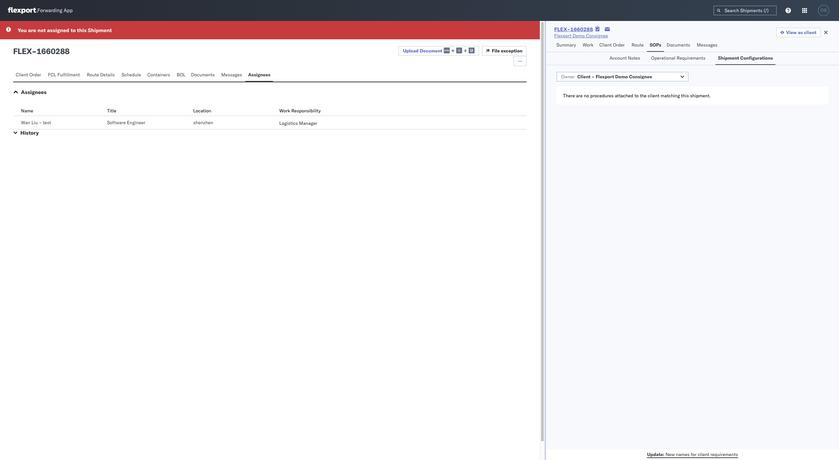 Task type: vqa. For each thing, say whether or not it's contained in the screenshot.
FLEX - 1660288
yes



Task type: describe. For each thing, give the bounding box(es) containing it.
flex-1660288
[[554, 26, 593, 32]]

owner client - flexport demo consignee
[[561, 74, 652, 80]]

flex - 1660288
[[13, 46, 70, 56]]

0 horizontal spatial client
[[16, 72, 28, 78]]

the
[[640, 93, 647, 99]]

summary button
[[554, 39, 580, 52]]

route details
[[87, 72, 115, 78]]

update: new names for client requirements
[[647, 452, 738, 458]]

exception
[[501, 48, 523, 54]]

0 vertical spatial assignees
[[248, 72, 271, 78]]

manager
[[299, 120, 317, 126]]

wan
[[21, 120, 30, 126]]

forwarding app
[[37, 7, 73, 14]]

test
[[43, 120, 51, 126]]

operational requirements button
[[649, 52, 712, 65]]

no
[[584, 93, 589, 99]]

location
[[193, 108, 211, 114]]

account
[[610, 55, 627, 61]]

route details button
[[84, 69, 119, 82]]

liu
[[31, 120, 38, 126]]

1 horizontal spatial documents button
[[664, 39, 694, 52]]

flex-
[[554, 26, 571, 32]]

0 horizontal spatial client
[[648, 93, 660, 99]]

flexport demo consignee
[[554, 33, 608, 39]]

0 horizontal spatial messages
[[221, 72, 242, 78]]

engineer
[[127, 120, 145, 126]]

bol button
[[174, 69, 189, 82]]

1 vertical spatial this
[[681, 93, 689, 99]]

shipment inside 'button'
[[718, 55, 739, 61]]

software engineer
[[107, 120, 145, 126]]

0 horizontal spatial consignee
[[586, 33, 608, 39]]

there are no procedures attached to the client matching this shipment.
[[563, 93, 711, 99]]

upload document button
[[399, 46, 479, 56]]

1 horizontal spatial client order button
[[597, 39, 629, 52]]

operational
[[651, 55, 676, 61]]

summary
[[557, 42, 576, 48]]

0 vertical spatial messages
[[697, 42, 718, 48]]

flex-1660288 link
[[554, 26, 593, 32]]

document
[[420, 48, 443, 54]]

1 horizontal spatial flexport
[[596, 74, 614, 80]]

account notes
[[610, 55, 641, 61]]

route for route
[[632, 42, 644, 48]]

flex
[[13, 46, 32, 56]]

schedule button
[[119, 69, 145, 82]]

details
[[100, 72, 115, 78]]

schedule
[[122, 72, 141, 78]]

1 vertical spatial documents button
[[189, 69, 219, 82]]

documents for the bottom documents button
[[191, 72, 215, 78]]

1 horizontal spatial demo
[[615, 74, 628, 80]]

route button
[[629, 39, 647, 52]]

0 vertical spatial 1660288
[[571, 26, 593, 32]]

bol
[[177, 72, 186, 78]]

- for wan liu - test
[[39, 120, 42, 126]]

new
[[666, 452, 675, 458]]

fcl fulfillment button
[[45, 69, 84, 82]]

fcl
[[48, 72, 56, 78]]

requirements
[[711, 452, 738, 458]]

app
[[64, 7, 73, 14]]

containers button
[[145, 69, 174, 82]]

shipment.
[[690, 93, 711, 99]]

file
[[492, 48, 500, 54]]

1 vertical spatial messages button
[[219, 69, 246, 82]]

route for route details
[[87, 72, 99, 78]]

containers
[[147, 72, 170, 78]]

os
[[821, 8, 827, 13]]

names
[[676, 452, 690, 458]]

1 vertical spatial client order button
[[13, 69, 45, 82]]

update:
[[647, 452, 665, 458]]

0 horizontal spatial assignees button
[[21, 89, 47, 95]]

account notes button
[[607, 52, 645, 65]]

client order for the right client order button
[[600, 42, 625, 48]]

file exception
[[492, 48, 523, 54]]

history button
[[20, 130, 39, 136]]

0 horizontal spatial this
[[77, 27, 87, 33]]

view as client
[[787, 30, 817, 35]]

client inside button
[[804, 30, 817, 35]]

attached
[[615, 93, 634, 99]]

as
[[798, 30, 803, 35]]

notes
[[628, 55, 641, 61]]

shipment configurations button
[[716, 52, 776, 65]]

logistics manager
[[279, 120, 317, 126]]

you
[[18, 27, 27, 33]]



Task type: locate. For each thing, give the bounding box(es) containing it.
client order button left 'fcl'
[[13, 69, 45, 82]]

0 vertical spatial consignee
[[586, 33, 608, 39]]

operational requirements
[[651, 55, 706, 61]]

fcl fulfillment
[[48, 72, 80, 78]]

0 vertical spatial documents
[[667, 42, 691, 48]]

this
[[77, 27, 87, 33], [681, 93, 689, 99]]

configurations
[[741, 55, 773, 61]]

2 vertical spatial client
[[698, 452, 710, 458]]

0 horizontal spatial work
[[279, 108, 290, 114]]

0 vertical spatial to
[[71, 27, 76, 33]]

client right owner
[[578, 74, 591, 80]]

0 vertical spatial documents button
[[664, 39, 694, 52]]

are left the no
[[576, 93, 583, 99]]

1 horizontal spatial this
[[681, 93, 689, 99]]

documents right bol button
[[191, 72, 215, 78]]

0 vertical spatial client order
[[600, 42, 625, 48]]

0 vertical spatial route
[[632, 42, 644, 48]]

1 horizontal spatial client
[[698, 452, 710, 458]]

0 horizontal spatial messages button
[[219, 69, 246, 82]]

flexport down the flex- at the top right of page
[[554, 33, 572, 39]]

0 horizontal spatial client order button
[[13, 69, 45, 82]]

0 horizontal spatial route
[[87, 72, 99, 78]]

1 horizontal spatial messages button
[[694, 39, 721, 52]]

0 horizontal spatial assignees
[[21, 89, 47, 95]]

1 vertical spatial client order
[[16, 72, 41, 78]]

client right as
[[804, 30, 817, 35]]

documents button right bol
[[189, 69, 219, 82]]

documents up operational requirements
[[667, 42, 691, 48]]

client right for at bottom
[[698, 452, 710, 458]]

1 horizontal spatial documents
[[667, 42, 691, 48]]

Search Shipments (/) text field
[[714, 6, 777, 15]]

are for there
[[576, 93, 583, 99]]

to right assigned
[[71, 27, 76, 33]]

to
[[71, 27, 76, 33], [635, 93, 639, 99]]

-
[[32, 46, 37, 56], [592, 74, 595, 80], [39, 120, 42, 126]]

route
[[632, 42, 644, 48], [87, 72, 99, 78]]

procedures
[[591, 93, 614, 99]]

1 vertical spatial documents
[[191, 72, 215, 78]]

consignee
[[586, 33, 608, 39], [629, 74, 652, 80]]

0 horizontal spatial shipment
[[88, 27, 112, 33]]

title
[[107, 108, 116, 114]]

flexport demo consignee link
[[554, 32, 608, 39]]

order
[[613, 42, 625, 48], [29, 72, 41, 78]]

are for you
[[28, 27, 36, 33]]

1 vertical spatial to
[[635, 93, 639, 99]]

this right the matching
[[681, 93, 689, 99]]

1 vertical spatial flexport
[[596, 74, 614, 80]]

client down flex
[[16, 72, 28, 78]]

software
[[107, 120, 126, 126]]

consignee up the
[[629, 74, 652, 80]]

1 vertical spatial messages
[[221, 72, 242, 78]]

1 vertical spatial are
[[576, 93, 583, 99]]

1 horizontal spatial consignee
[[629, 74, 652, 80]]

work for work responsibility
[[279, 108, 290, 114]]

1 vertical spatial assignees button
[[21, 89, 47, 95]]

0 vertical spatial shipment
[[88, 27, 112, 33]]

1 horizontal spatial client
[[578, 74, 591, 80]]

fulfillment
[[57, 72, 80, 78]]

0 horizontal spatial flexport
[[554, 33, 572, 39]]

0 vertical spatial order
[[613, 42, 625, 48]]

wan liu - test
[[21, 120, 51, 126]]

upload document
[[403, 48, 443, 54]]

1 vertical spatial demo
[[615, 74, 628, 80]]

work for work
[[583, 42, 594, 48]]

owner
[[561, 74, 575, 80]]

1 horizontal spatial to
[[635, 93, 639, 99]]

forwarding
[[37, 7, 62, 14]]

flexport. image
[[8, 7, 37, 14]]

responsibility
[[291, 108, 321, 114]]

work responsibility
[[279, 108, 321, 114]]

1 vertical spatial assignees
[[21, 89, 47, 95]]

1 horizontal spatial work
[[583, 42, 594, 48]]

2 vertical spatial -
[[39, 120, 42, 126]]

work inside button
[[583, 42, 594, 48]]

0 vertical spatial assignees button
[[246, 69, 273, 82]]

0 horizontal spatial documents
[[191, 72, 215, 78]]

0 horizontal spatial -
[[32, 46, 37, 56]]

client
[[600, 42, 612, 48], [16, 72, 28, 78], [578, 74, 591, 80]]

1 vertical spatial client
[[648, 93, 660, 99]]

client order
[[600, 42, 625, 48], [16, 72, 41, 78]]

0 vertical spatial this
[[77, 27, 87, 33]]

documents button up operational requirements
[[664, 39, 694, 52]]

flexport up procedures at the top of page
[[596, 74, 614, 80]]

messages button
[[694, 39, 721, 52], [219, 69, 246, 82]]

0 vertical spatial messages button
[[694, 39, 721, 52]]

to left the
[[635, 93, 639, 99]]

name
[[21, 108, 33, 114]]

documents
[[667, 42, 691, 48], [191, 72, 215, 78]]

demo down account notes button
[[615, 74, 628, 80]]

view
[[787, 30, 797, 35]]

order left 'fcl'
[[29, 72, 41, 78]]

there
[[563, 93, 575, 99]]

client
[[804, 30, 817, 35], [648, 93, 660, 99], [698, 452, 710, 458]]

client order up account
[[600, 42, 625, 48]]

0 vertical spatial -
[[32, 46, 37, 56]]

order for the right client order button
[[613, 42, 625, 48]]

1660288 up flexport demo consignee
[[571, 26, 593, 32]]

1 horizontal spatial client order
[[600, 42, 625, 48]]

demo
[[573, 33, 585, 39], [615, 74, 628, 80]]

for
[[691, 452, 697, 458]]

1 horizontal spatial are
[[576, 93, 583, 99]]

flexport
[[554, 33, 572, 39], [596, 74, 614, 80]]

work button
[[580, 39, 597, 52]]

0 vertical spatial work
[[583, 42, 594, 48]]

0 horizontal spatial to
[[71, 27, 76, 33]]

flexport inside "flexport demo consignee" link
[[554, 33, 572, 39]]

work down "flexport demo consignee" link
[[583, 42, 594, 48]]

0 vertical spatial demo
[[573, 33, 585, 39]]

sops
[[650, 42, 662, 48]]

client order for the bottommost client order button
[[16, 72, 41, 78]]

1 vertical spatial route
[[87, 72, 99, 78]]

1 vertical spatial 1660288
[[37, 46, 70, 56]]

history
[[20, 130, 39, 136]]

matching
[[661, 93, 680, 99]]

shipment configurations
[[718, 55, 773, 61]]

order for the bottommost client order button
[[29, 72, 41, 78]]

work up logistics
[[279, 108, 290, 114]]

1 horizontal spatial shipment
[[718, 55, 739, 61]]

2 horizontal spatial client
[[600, 42, 612, 48]]

0 horizontal spatial client order
[[16, 72, 41, 78]]

os button
[[816, 3, 832, 18]]

shipment
[[88, 27, 112, 33], [718, 55, 739, 61]]

1 horizontal spatial messages
[[697, 42, 718, 48]]

route left details
[[87, 72, 99, 78]]

route up notes
[[632, 42, 644, 48]]

1 vertical spatial consignee
[[629, 74, 652, 80]]

0 vertical spatial client order button
[[597, 39, 629, 52]]

1 vertical spatial -
[[592, 74, 595, 80]]

you are not assigned to this shipment
[[18, 27, 112, 33]]

1 horizontal spatial -
[[39, 120, 42, 126]]

documents button
[[664, 39, 694, 52], [189, 69, 219, 82]]

client order button up account
[[597, 39, 629, 52]]

0 horizontal spatial documents button
[[189, 69, 219, 82]]

2 horizontal spatial -
[[592, 74, 595, 80]]

are left not
[[28, 27, 36, 33]]

assigned
[[47, 27, 69, 33]]

not
[[37, 27, 46, 33]]

0 horizontal spatial demo
[[573, 33, 585, 39]]

1 vertical spatial work
[[279, 108, 290, 114]]

client order button
[[597, 39, 629, 52], [13, 69, 45, 82]]

1 horizontal spatial route
[[632, 42, 644, 48]]

assignees button
[[246, 69, 273, 82], [21, 89, 47, 95]]

are
[[28, 27, 36, 33], [576, 93, 583, 99]]

0 vertical spatial are
[[28, 27, 36, 33]]

1660288
[[571, 26, 593, 32], [37, 46, 70, 56]]

work
[[583, 42, 594, 48], [279, 108, 290, 114]]

view as client button
[[776, 28, 821, 37]]

1 horizontal spatial assignees
[[248, 72, 271, 78]]

client order left 'fcl'
[[16, 72, 41, 78]]

logistics
[[279, 120, 298, 126]]

1 horizontal spatial assignees button
[[246, 69, 273, 82]]

demo down flex-1660288
[[573, 33, 585, 39]]

this right assigned
[[77, 27, 87, 33]]

0 horizontal spatial 1660288
[[37, 46, 70, 56]]

sops button
[[647, 39, 664, 52]]

upload
[[403, 48, 419, 54]]

1 horizontal spatial 1660288
[[571, 26, 593, 32]]

1 vertical spatial order
[[29, 72, 41, 78]]

requirements
[[677, 55, 706, 61]]

1 vertical spatial shipment
[[718, 55, 739, 61]]

0 horizontal spatial order
[[29, 72, 41, 78]]

order up account
[[613, 42, 625, 48]]

client right work button
[[600, 42, 612, 48]]

client right the
[[648, 93, 660, 99]]

1 horizontal spatial order
[[613, 42, 625, 48]]

forwarding app link
[[8, 7, 73, 14]]

messages
[[697, 42, 718, 48], [221, 72, 242, 78]]

0 vertical spatial client
[[804, 30, 817, 35]]

- for owner client - flexport demo consignee
[[592, 74, 595, 80]]

0 vertical spatial flexport
[[554, 33, 572, 39]]

file exception button
[[482, 46, 527, 56], [482, 46, 527, 56]]

consignee up work button
[[586, 33, 608, 39]]

documents for documents button to the right
[[667, 42, 691, 48]]

1660288 down assigned
[[37, 46, 70, 56]]

2 horizontal spatial client
[[804, 30, 817, 35]]

0 horizontal spatial are
[[28, 27, 36, 33]]

shenzhen
[[193, 120, 213, 126]]



